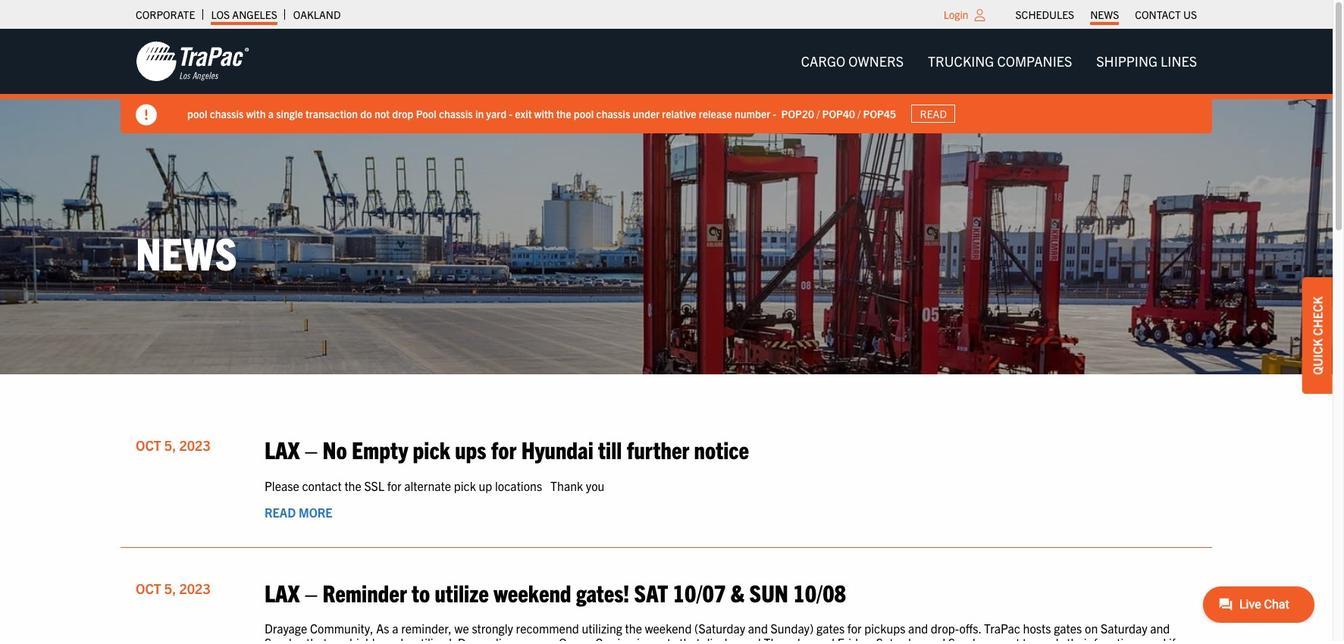 Task type: describe. For each thing, give the bounding box(es) containing it.
los angeles image
[[136, 40, 249, 83]]

solid image
[[136, 105, 157, 126]]

shipping lines
[[1097, 52, 1197, 70]]

1 vertical spatial news
[[136, 224, 237, 280]]

0 horizontal spatial pick
[[413, 435, 450, 464]]

2 pool from the left
[[574, 107, 594, 120]]

2 sunday from the left
[[949, 636, 987, 641]]

the inside article
[[345, 478, 361, 493]]

5, for lax – no empty pick ups for hyundai till further notice
[[164, 437, 176, 454]]

login
[[944, 8, 969, 21]]

1 vertical spatial for
[[387, 478, 402, 493]]

free
[[1094, 636, 1114, 641]]

lax – reminder to utilize weekend gates!   sat 10/07 & sun 10/08
[[265, 578, 846, 607]]

2023 for lax – reminder to utilize weekend gates!   sat 10/07 & sun 10/08
[[179, 580, 211, 597]]

oct for lax – reminder to utilize weekend gates!   sat 10/07 & sun 10/08
[[136, 580, 161, 597]]

ups
[[455, 435, 486, 464]]

not
[[375, 107, 390, 120]]

more
[[299, 505, 333, 520]]

1 horizontal spatial for
[[491, 435, 517, 464]]

1 pool from the left
[[187, 107, 207, 120]]

imports
[[637, 636, 677, 641]]

3 chassis from the left
[[596, 107, 630, 120]]

1 horizontal spatial pick
[[454, 478, 476, 493]]

los angeles
[[211, 8, 277, 21]]

please contact the ssl for alternate pick up locations   thank you
[[265, 478, 605, 493]]

reminder,
[[401, 621, 452, 636]]

friday,
[[838, 636, 874, 641]]

hosts
[[1023, 621, 1051, 636]]

shipping
[[1097, 52, 1158, 70]]

&
[[731, 578, 745, 607]]

login link
[[944, 8, 969, 21]]

hyundai
[[521, 435, 594, 464]]

contact
[[302, 478, 342, 493]]

ssl
[[364, 478, 385, 493]]

sunday)
[[771, 621, 814, 636]]

under
[[633, 107, 660, 120]]

1 horizontal spatial the
[[556, 107, 571, 120]]

release
[[699, 107, 732, 120]]

check
[[1310, 297, 1325, 336]]

us
[[1184, 8, 1197, 21]]

1 gates from the left
[[817, 621, 845, 636]]

read more
[[265, 505, 333, 520]]

utilize
[[435, 578, 489, 607]]

do
[[360, 107, 372, 120]]

carrier,
[[595, 636, 634, 641]]

offs.
[[960, 621, 981, 636]]

light image
[[975, 9, 985, 21]]

– for reminder
[[305, 578, 318, 607]]

single
[[276, 107, 303, 120]]

schedules
[[1016, 8, 1075, 21]]

number
[[735, 107, 770, 120]]

drayage
[[265, 621, 307, 636]]

1 / from the left
[[817, 107, 820, 120]]

lines
[[1161, 52, 1197, 70]]

in
[[475, 107, 484, 120]]

2 that from the left
[[680, 636, 700, 641]]

discharged
[[703, 636, 761, 641]]

menu bar containing schedules
[[1008, 4, 1205, 25]]

cargo
[[801, 52, 846, 70]]

trucking companies link
[[916, 46, 1085, 77]]

quick check link
[[1303, 278, 1333, 394]]

no
[[323, 435, 347, 464]]

companies
[[997, 52, 1072, 70]]

oakland
[[293, 8, 341, 21]]

menu bar containing cargo owners
[[789, 46, 1209, 77]]

highly
[[350, 636, 381, 641]]

you
[[586, 478, 605, 493]]

depending
[[458, 636, 515, 641]]

2 gates from the left
[[1054, 621, 1082, 636]]

2023 for lax – no empty pick ups for hyundai till further notice
[[179, 437, 211, 454]]

towards
[[1023, 636, 1064, 641]]

drop-
[[931, 621, 960, 636]]

drop
[[392, 107, 414, 120]]

quick check
[[1310, 297, 1325, 375]]

angeles
[[232, 8, 277, 21]]

contact
[[1135, 8, 1181, 21]]

corporate
[[136, 8, 195, 21]]

shipping lines link
[[1085, 46, 1209, 77]]

2 / from the left
[[858, 107, 861, 120]]

trucking companies
[[928, 52, 1072, 70]]

lax – no empty pick ups for hyundai till further notice article
[[121, 420, 1212, 548]]

reminder
[[323, 578, 407, 607]]

banner containing cargo owners
[[0, 29, 1344, 133]]

read link
[[911, 104, 956, 123]]

los
[[211, 8, 230, 21]]

alternate
[[404, 478, 451, 493]]

sat
[[634, 578, 668, 607]]

5, for lax – reminder to utilize weekend gates!   sat 10/07 & sun 10/08
[[164, 580, 176, 597]]

transaction
[[306, 107, 358, 120]]

1 horizontal spatial on
[[1085, 621, 1098, 636]]

gates!
[[576, 578, 630, 607]]

relative
[[662, 107, 697, 120]]

pop20
[[781, 107, 814, 120]]

owners
[[849, 52, 904, 70]]

are
[[330, 636, 347, 641]]

0 horizontal spatial weekend
[[494, 578, 571, 607]]

thursday
[[764, 636, 812, 641]]

ocean
[[559, 636, 593, 641]]

the inside drayage community, as a reminder, we strongly recommend utilizing the weekend (saturday and sunday) gates for pickups and drop-offs. trapac hosts gates on saturday and sunday that are highly underutilized. depending on your ocean carrier, imports that discharged thursday and friday, saturday and sunday count towards their free time, and i
[[625, 621, 642, 636]]



Task type: vqa. For each thing, say whether or not it's contained in the screenshot.
PRIVACY
no



Task type: locate. For each thing, give the bounding box(es) containing it.
with right exit
[[534, 107, 554, 120]]

1 oct 5, 2023 from the top
[[136, 437, 211, 454]]

0 vertical spatial menu bar
[[1008, 4, 1205, 25]]

for right ssl
[[387, 478, 402, 493]]

1 5, from the top
[[164, 437, 176, 454]]

1 vertical spatial lax
[[265, 578, 300, 607]]

1 vertical spatial read
[[265, 505, 296, 520]]

0 horizontal spatial -
[[509, 107, 513, 120]]

lax – no empty pick ups for hyundai till further notice
[[265, 435, 749, 464]]

menu bar up shipping
[[1008, 4, 1205, 25]]

0 vertical spatial oct
[[136, 437, 161, 454]]

0 horizontal spatial on
[[517, 636, 530, 641]]

a inside drayage community, as a reminder, we strongly recommend utilizing the weekend (saturday and sunday) gates for pickups and drop-offs. trapac hosts gates on saturday and sunday that are highly underutilized. depending on your ocean carrier, imports that discharged thursday and friday, saturday and sunday count towards their free time, and i
[[392, 621, 398, 636]]

weekend down sat
[[645, 621, 692, 636]]

to
[[412, 578, 430, 607]]

menu bar
[[1008, 4, 1205, 25], [789, 46, 1209, 77]]

1 horizontal spatial gates
[[1054, 621, 1082, 636]]

1 horizontal spatial -
[[773, 107, 777, 120]]

for
[[491, 435, 517, 464], [387, 478, 402, 493], [848, 621, 862, 636]]

1 horizontal spatial with
[[534, 107, 554, 120]]

0 vertical spatial for
[[491, 435, 517, 464]]

0 vertical spatial weekend
[[494, 578, 571, 607]]

we
[[455, 621, 469, 636]]

oct 5, 2023 for lax – no empty pick ups for hyundai till further notice
[[136, 437, 211, 454]]

a for as
[[392, 621, 398, 636]]

1 horizontal spatial a
[[392, 621, 398, 636]]

2 oct from the top
[[136, 580, 161, 597]]

2023 inside lax – no empty pick ups for hyundai till further notice article
[[179, 437, 211, 454]]

yard
[[486, 107, 507, 120]]

with
[[246, 107, 266, 120], [534, 107, 554, 120]]

oct inside lax – no empty pick ups for hyundai till further notice article
[[136, 437, 161, 454]]

for right ups
[[491, 435, 517, 464]]

1 vertical spatial 5,
[[164, 580, 176, 597]]

lax up "drayage"
[[265, 578, 300, 607]]

oct inside lax – reminder to utilize weekend gates!   sat 10/07 & sun 10/08 article
[[136, 580, 161, 597]]

– left no
[[305, 435, 318, 464]]

5, inside lax – no empty pick ups for hyundai till further notice article
[[164, 437, 176, 454]]

2 horizontal spatial the
[[625, 621, 642, 636]]

menu bar down "light" icon
[[789, 46, 1209, 77]]

1 vertical spatial weekend
[[645, 621, 692, 636]]

1 horizontal spatial news
[[1090, 8, 1119, 21]]

0 horizontal spatial the
[[345, 478, 361, 493]]

for left pickups at the bottom of page
[[848, 621, 862, 636]]

2 with from the left
[[534, 107, 554, 120]]

drayage community, as a reminder, we strongly recommend utilizing the weekend (saturday and sunday) gates for pickups and drop-offs. trapac hosts gates on saturday and sunday that are highly underutilized. depending on your ocean carrier, imports that discharged thursday and friday, saturday and sunday count towards their free time, and i
[[265, 621, 1176, 641]]

1 horizontal spatial that
[[680, 636, 700, 641]]

2 5, from the top
[[164, 580, 176, 597]]

1 vertical spatial the
[[345, 478, 361, 493]]

further
[[627, 435, 689, 464]]

read
[[920, 107, 947, 121], [265, 505, 296, 520]]

read more link
[[265, 505, 333, 520]]

for inside drayage community, as a reminder, we strongly recommend utilizing the weekend (saturday and sunday) gates for pickups and drop-offs. trapac hosts gates on saturday and sunday that are highly underutilized. depending on your ocean carrier, imports that discharged thursday and friday, saturday and sunday count towards their free time, and i
[[848, 621, 862, 636]]

saturday
[[1101, 621, 1148, 636], [876, 636, 923, 641]]

- left exit
[[509, 107, 513, 120]]

1 2023 from the top
[[179, 437, 211, 454]]

read for read
[[920, 107, 947, 121]]

5, inside lax – reminder to utilize weekend gates!   sat 10/07 & sun 10/08 article
[[164, 580, 176, 597]]

0 vertical spatial read
[[920, 107, 947, 121]]

oct 5, 2023 inside lax – reminder to utilize weekend gates!   sat 10/07 & sun 10/08 article
[[136, 580, 211, 597]]

0 horizontal spatial /
[[817, 107, 820, 120]]

please
[[265, 478, 299, 493]]

0 vertical spatial oct 5, 2023
[[136, 437, 211, 454]]

trapac
[[984, 621, 1021, 636]]

2 2023 from the top
[[179, 580, 211, 597]]

0 horizontal spatial gates
[[817, 621, 845, 636]]

oct 5, 2023 for lax – reminder to utilize weekend gates!   sat 10/07 & sun 10/08
[[136, 580, 211, 597]]

1 vertical spatial 2023
[[179, 580, 211, 597]]

0 horizontal spatial with
[[246, 107, 266, 120]]

contact us link
[[1135, 4, 1197, 25]]

sunday left are
[[265, 636, 304, 641]]

lax for lax – no empty pick ups for hyundai till further notice
[[265, 435, 300, 464]]

1 chassis from the left
[[210, 107, 244, 120]]

corporate link
[[136, 4, 195, 25]]

with left the single
[[246, 107, 266, 120]]

read right pop45
[[920, 107, 947, 121]]

1 vertical spatial –
[[305, 578, 318, 607]]

and
[[748, 621, 768, 636], [908, 621, 928, 636], [1150, 621, 1170, 636], [815, 636, 835, 641], [926, 636, 946, 641], [1147, 636, 1166, 641]]

2 oct 5, 2023 from the top
[[136, 580, 211, 597]]

0 vertical spatial a
[[268, 107, 274, 120]]

0 vertical spatial –
[[305, 435, 318, 464]]

1 vertical spatial oct 5, 2023
[[136, 580, 211, 597]]

recommend
[[516, 621, 579, 636]]

that right "imports"
[[680, 636, 700, 641]]

gates right hosts
[[1054, 621, 1082, 636]]

1 horizontal spatial weekend
[[645, 621, 692, 636]]

los angeles link
[[211, 4, 277, 25]]

empty
[[352, 435, 408, 464]]

lax up 'please'
[[265, 435, 300, 464]]

pick up please contact the ssl for alternate pick up locations   thank you
[[413, 435, 450, 464]]

–
[[305, 435, 318, 464], [305, 578, 318, 607]]

on left time,
[[1085, 621, 1098, 636]]

1 horizontal spatial chassis
[[439, 107, 473, 120]]

1 horizontal spatial saturday
[[1101, 621, 1148, 636]]

10/08
[[793, 578, 846, 607]]

weekend up recommend
[[494, 578, 571, 607]]

chassis left in
[[439, 107, 473, 120]]

weekend inside drayage community, as a reminder, we strongly recommend utilizing the weekend (saturday and sunday) gates for pickups and drop-offs. trapac hosts gates on saturday and sunday that are highly underutilized. depending on your ocean carrier, imports that discharged thursday and friday, saturday and sunday count towards their free time, and i
[[645, 621, 692, 636]]

pick left up on the bottom left of the page
[[454, 478, 476, 493]]

the left ssl
[[345, 478, 361, 493]]

– for no
[[305, 435, 318, 464]]

underutilized.
[[383, 636, 455, 641]]

1 – from the top
[[305, 435, 318, 464]]

/
[[817, 107, 820, 120], [858, 107, 861, 120]]

10/07
[[673, 578, 726, 607]]

a right as on the left of page
[[392, 621, 398, 636]]

pop45
[[863, 107, 896, 120]]

a for with
[[268, 107, 274, 120]]

lax
[[265, 435, 300, 464], [265, 578, 300, 607]]

2023 inside lax – reminder to utilize weekend gates!   sat 10/07 & sun 10/08 article
[[179, 580, 211, 597]]

exit
[[515, 107, 532, 120]]

pop40
[[822, 107, 855, 120]]

read for read more
[[265, 505, 296, 520]]

cargo owners link
[[789, 46, 916, 77]]

time,
[[1117, 636, 1144, 641]]

banner
[[0, 29, 1344, 133]]

0 horizontal spatial sunday
[[265, 636, 304, 641]]

1 horizontal spatial /
[[858, 107, 861, 120]]

1 lax from the top
[[265, 435, 300, 464]]

1 that from the left
[[306, 636, 327, 641]]

0 vertical spatial lax
[[265, 435, 300, 464]]

your
[[533, 636, 556, 641]]

sunday left count
[[949, 636, 987, 641]]

0 vertical spatial 2023
[[179, 437, 211, 454]]

lax for lax – reminder to utilize weekend gates!   sat 10/07 & sun 10/08
[[265, 578, 300, 607]]

the right exit
[[556, 107, 571, 120]]

pool
[[416, 107, 437, 120]]

the right the utilizing
[[625, 621, 642, 636]]

1 horizontal spatial read
[[920, 107, 947, 121]]

chassis left "under"
[[596, 107, 630, 120]]

pool chassis with a single transaction  do not drop pool chassis in yard -  exit with the pool chassis under relative release number -  pop20 / pop40 / pop45
[[187, 107, 896, 120]]

1 horizontal spatial pool
[[574, 107, 594, 120]]

0 horizontal spatial pool
[[187, 107, 207, 120]]

(saturday
[[695, 621, 745, 636]]

gates down 10/08
[[817, 621, 845, 636]]

1 horizontal spatial sunday
[[949, 636, 987, 641]]

1 with from the left
[[246, 107, 266, 120]]

up
[[479, 478, 492, 493]]

2 chassis from the left
[[439, 107, 473, 120]]

1 vertical spatial menu bar
[[789, 46, 1209, 77]]

pick
[[413, 435, 450, 464], [454, 478, 476, 493]]

that left are
[[306, 636, 327, 641]]

1 vertical spatial oct
[[136, 580, 161, 597]]

news link
[[1090, 4, 1119, 25]]

0 horizontal spatial that
[[306, 636, 327, 641]]

oct 5, 2023
[[136, 437, 211, 454], [136, 580, 211, 597]]

2 - from the left
[[773, 107, 777, 120]]

pool right exit
[[574, 107, 594, 120]]

0 horizontal spatial chassis
[[210, 107, 244, 120]]

0 vertical spatial pick
[[413, 435, 450, 464]]

1 sunday from the left
[[265, 636, 304, 641]]

contact us
[[1135, 8, 1197, 21]]

till
[[598, 435, 622, 464]]

- right number
[[773, 107, 777, 120]]

oct for lax – no empty pick ups for hyundai till further notice
[[136, 437, 161, 454]]

1 - from the left
[[509, 107, 513, 120]]

chassis down los angeles image
[[210, 107, 244, 120]]

saturday right their
[[1101, 621, 1148, 636]]

on left your
[[517, 636, 530, 641]]

0 horizontal spatial saturday
[[876, 636, 923, 641]]

pickups
[[865, 621, 906, 636]]

2 horizontal spatial chassis
[[596, 107, 630, 120]]

notice
[[694, 435, 749, 464]]

schedules link
[[1016, 4, 1075, 25]]

5,
[[164, 437, 176, 454], [164, 580, 176, 597]]

/ left pop45
[[858, 107, 861, 120]]

0 vertical spatial 5,
[[164, 437, 176, 454]]

1 vertical spatial pick
[[454, 478, 476, 493]]

oct 5, 2023 inside lax – no empty pick ups for hyundai till further notice article
[[136, 437, 211, 454]]

0 horizontal spatial a
[[268, 107, 274, 120]]

their
[[1067, 636, 1091, 641]]

lax – reminder to utilize weekend gates!   sat 10/07 & sun 10/08 article
[[121, 563, 1212, 641]]

utilizing
[[582, 621, 622, 636]]

read down 'please'
[[265, 505, 296, 520]]

strongly
[[472, 621, 513, 636]]

0 vertical spatial news
[[1090, 8, 1119, 21]]

0 horizontal spatial read
[[265, 505, 296, 520]]

sun
[[750, 578, 789, 607]]

as
[[376, 621, 389, 636]]

gates
[[817, 621, 845, 636], [1054, 621, 1082, 636]]

a left the single
[[268, 107, 274, 120]]

2 lax from the top
[[265, 578, 300, 607]]

– up "drayage"
[[305, 578, 318, 607]]

2 horizontal spatial for
[[848, 621, 862, 636]]

count
[[990, 636, 1020, 641]]

sunday
[[265, 636, 304, 641], [949, 636, 987, 641]]

that
[[306, 636, 327, 641], [680, 636, 700, 641]]

a
[[268, 107, 274, 120], [392, 621, 398, 636]]

0 vertical spatial the
[[556, 107, 571, 120]]

pool right solid "image"
[[187, 107, 207, 120]]

locations
[[495, 478, 542, 493]]

/ left pop40
[[817, 107, 820, 120]]

read inside lax – no empty pick ups for hyundai till further notice article
[[265, 505, 296, 520]]

saturday right friday,
[[876, 636, 923, 641]]

2 – from the top
[[305, 578, 318, 607]]

cargo owners
[[801, 52, 904, 70]]

1 vertical spatial a
[[392, 621, 398, 636]]

2 vertical spatial the
[[625, 621, 642, 636]]

1 oct from the top
[[136, 437, 161, 454]]

trucking
[[928, 52, 994, 70]]

community,
[[310, 621, 374, 636]]

2 vertical spatial for
[[848, 621, 862, 636]]

0 horizontal spatial news
[[136, 224, 237, 280]]

oakland link
[[293, 4, 341, 25]]

0 horizontal spatial for
[[387, 478, 402, 493]]



